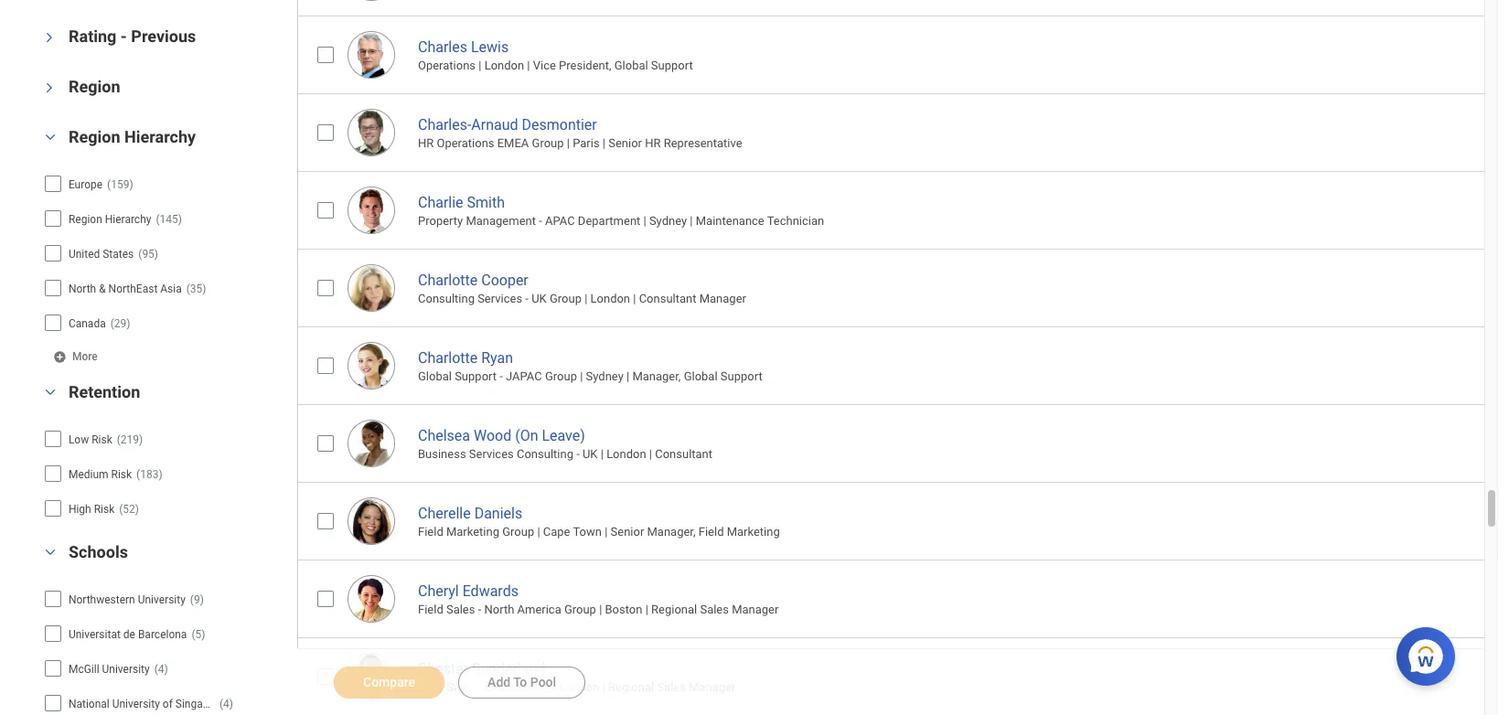 Task type: describe. For each thing, give the bounding box(es) containing it.
management
[[466, 214, 536, 228]]

chester sunderland
[[418, 660, 546, 678]]

charlotte ryan link
[[418, 346, 513, 367]]

chelsea wood (on leave) list item
[[297, 404, 1499, 482]]

group inside cheryl edwards "list item"
[[564, 603, 596, 617]]

north inside cheryl edwards "list item"
[[484, 603, 514, 617]]

america
[[517, 603, 561, 617]]

sydney inside charlie smith 'list item'
[[649, 214, 687, 228]]

states
[[103, 248, 134, 261]]

more button
[[53, 349, 100, 364]]

united states
[[69, 248, 134, 261]]

manager inside charlotte cooper list item
[[700, 292, 746, 306]]

mcgill university
[[69, 664, 150, 676]]

chester
[[418, 660, 468, 678]]

services for cooper
[[478, 292, 523, 306]]

northwestern university
[[69, 594, 186, 607]]

london for charlotte cooper
[[591, 292, 630, 306]]

property management - apac department   |   sydney   |   maintenance technician
[[418, 214, 825, 228]]

1 vertical spatial region
[[69, 128, 120, 147]]

maintenance
[[696, 214, 765, 228]]

2 horizontal spatial support
[[721, 370, 763, 383]]

group inside chester sunderland list item
[[519, 681, 551, 695]]

risk for low risk
[[92, 434, 112, 447]]

region hierarchy tree
[[44, 169, 266, 339]]

charlotte cooper link
[[418, 268, 529, 289]]

charles lewis link
[[418, 35, 509, 56]]

more
[[72, 351, 98, 363]]

(35)
[[186, 283, 206, 296]]

charlotte for charlotte cooper
[[418, 271, 478, 289]]

(95)
[[138, 248, 158, 261]]

senior for charles-arnaud desmontier
[[609, 136, 642, 150]]

cherelle
[[418, 505, 471, 522]]

region hierarchy button
[[69, 128, 196, 147]]

charlotte cooper
[[418, 271, 529, 289]]

(29)
[[110, 318, 130, 331]]

(52)
[[119, 503, 139, 516]]

london inside charles lewis list item
[[485, 59, 524, 72]]

northwestern
[[69, 594, 135, 607]]

emea inside charles-arnaud desmontier list item
[[497, 136, 529, 150]]

charles-arnaud desmontier link
[[418, 112, 597, 133]]

europe
[[69, 179, 103, 192]]

boston
[[605, 603, 643, 617]]

schools group
[[33, 542, 288, 715]]

previous
[[131, 27, 196, 46]]

(183)
[[136, 469, 162, 481]]

chevron down image for rating - previous
[[43, 27, 56, 49]]

consulting inside charlotte cooper list item
[[418, 292, 475, 306]]

london for chelsea wood (on leave)
[[607, 448, 647, 461]]

chelsea wood (on leave)
[[418, 427, 585, 444]]

manager, inside cherelle daniels list item
[[647, 525, 696, 539]]

operations   |   london   |   vice president, global support
[[418, 59, 693, 72]]

leave)
[[542, 427, 585, 444]]

retention button
[[69, 383, 140, 402]]

- inside cheryl edwards "list item"
[[478, 603, 481, 617]]

manager, inside charlotte ryan global support - japac group   |   sydney   |   manager, global support
[[633, 370, 681, 383]]

group inside charlotte cooper list item
[[550, 292, 582, 306]]

edwards
[[463, 583, 519, 600]]

manager inside chester sunderland list item
[[689, 681, 736, 695]]

field for cheryl edwards
[[418, 603, 443, 617]]

singapore
[[175, 698, 225, 711]]

de
[[123, 629, 135, 642]]

schools
[[69, 543, 128, 562]]

(219)
[[117, 434, 143, 447]]

0 horizontal spatial global
[[418, 370, 452, 383]]

north inside region hierarchy tree
[[69, 283, 96, 296]]

london for chester sunderland
[[560, 681, 600, 695]]

cheryl edwards
[[418, 583, 519, 600]]

chester sunderland link
[[418, 657, 546, 678]]

(9)
[[190, 594, 204, 607]]

universitat
[[69, 629, 121, 642]]

chevron down image for region hierarchy
[[39, 131, 61, 144]]

risk for medium risk
[[111, 469, 132, 481]]

universitat de barcelona
[[69, 629, 187, 642]]

charles lewis
[[418, 38, 509, 56]]

consulting inside chelsea wood (on leave) list item
[[517, 448, 574, 461]]

schools tree
[[44, 584, 266, 715]]

charles
[[418, 38, 467, 56]]

business services consulting - uk   |   london   |   consultant
[[418, 448, 713, 461]]

business
[[418, 448, 466, 461]]

chelsea wood (on leave) link
[[418, 423, 585, 444]]

charles-arnaud desmontier list item
[[297, 93, 1499, 171]]

chevron down image for schools
[[39, 546, 61, 559]]

university for national
[[112, 698, 160, 711]]

chevron down image for retention
[[39, 386, 61, 399]]

vice
[[533, 59, 556, 72]]

hr operations emea group   |   paris   |   senior hr representative
[[418, 136, 743, 150]]

high risk
[[69, 503, 115, 516]]

region hierarchy inside tree
[[69, 214, 151, 226]]

regional inside cheryl edwards "list item"
[[651, 603, 697, 617]]

(159)
[[107, 179, 133, 192]]

asia
[[160, 283, 182, 296]]

region hierarchy group
[[33, 127, 288, 368]]

japac
[[506, 370, 542, 383]]

cheryl edwards list item
[[297, 560, 1499, 637]]

north & northeast asia
[[69, 283, 182, 296]]

canada
[[69, 318, 106, 331]]

representative
[[664, 136, 743, 150]]

university for northwestern
[[138, 594, 186, 607]]

- inside chester sunderland list item
[[478, 681, 481, 695]]

lewis
[[471, 38, 509, 56]]

northeast
[[108, 283, 158, 296]]

cheryl edwards link
[[418, 579, 519, 600]]

(5)
[[192, 629, 205, 642]]

cherelle daniels
[[418, 505, 523, 522]]

charles-arnaud desmontier
[[418, 116, 597, 133]]

low
[[69, 434, 89, 447]]

low risk
[[69, 434, 112, 447]]

global inside charles lewis list item
[[615, 59, 648, 72]]

0 vertical spatial region hierarchy
[[69, 128, 196, 147]]

field for cherelle daniels
[[418, 525, 443, 539]]

(on
[[515, 427, 538, 444]]

cooper
[[481, 271, 529, 289]]

- right rating
[[121, 27, 127, 46]]



Task type: locate. For each thing, give the bounding box(es) containing it.
president,
[[559, 59, 612, 72]]

region button
[[69, 77, 120, 96]]

operations
[[418, 59, 476, 72], [437, 136, 495, 150]]

chevron down image inside retention group
[[39, 386, 61, 399]]

charlotte for charlotte ryan global support - japac group   |   sydney   |   manager, global support
[[418, 349, 478, 367]]

chevron down image left region hierarchy button
[[39, 131, 61, 144]]

(4)
[[154, 664, 168, 676], [219, 698, 233, 711]]

london inside chester sunderland list item
[[560, 681, 600, 695]]

1 horizontal spatial sydney
[[649, 214, 687, 228]]

group right japac
[[545, 370, 577, 383]]

2 hr from the left
[[645, 136, 661, 150]]

chevron down image inside region hierarchy group
[[39, 131, 61, 144]]

daniels
[[475, 505, 523, 522]]

charlotte left cooper
[[418, 271, 478, 289]]

1 horizontal spatial support
[[651, 59, 693, 72]]

rating
[[69, 27, 117, 46]]

university for mcgill
[[102, 664, 150, 676]]

chester sunderland list item
[[297, 637, 1499, 715]]

group down desmontier
[[532, 136, 564, 150]]

2 vertical spatial university
[[112, 698, 160, 711]]

1 horizontal spatial hr
[[645, 136, 661, 150]]

technician
[[767, 214, 825, 228]]

charlotte ryan global support - japac group   |   sydney   |   manager, global support
[[418, 349, 763, 383]]

senior inside cherelle daniels list item
[[611, 525, 644, 539]]

(4) for mcgill university
[[154, 664, 168, 676]]

1 vertical spatial university
[[102, 664, 150, 676]]

1 vertical spatial chevron down image
[[39, 386, 61, 399]]

1 vertical spatial (4)
[[219, 698, 233, 711]]

1 horizontal spatial uk
[[583, 448, 598, 461]]

services for wood
[[469, 448, 514, 461]]

emea down charles-arnaud desmontier
[[497, 136, 529, 150]]

1 vertical spatial charlotte
[[418, 349, 478, 367]]

- inside chelsea wood (on leave) list item
[[576, 448, 580, 461]]

risk right low
[[92, 434, 112, 447]]

high
[[69, 503, 91, 516]]

apac
[[545, 214, 575, 228]]

charlotte ryan list item
[[297, 326, 1499, 404]]

university up barcelona
[[138, 594, 186, 607]]

manager
[[700, 292, 746, 306], [732, 603, 779, 617], [689, 681, 736, 695]]

sales
[[446, 603, 475, 617], [700, 603, 729, 617], [446, 681, 475, 695], [657, 681, 686, 695]]

region down europe
[[69, 214, 102, 226]]

1 vertical spatial services
[[469, 448, 514, 461]]

chevron down image
[[39, 131, 61, 144], [39, 386, 61, 399]]

risk for high risk
[[94, 503, 115, 516]]

national
[[69, 698, 110, 711]]

of
[[163, 698, 173, 711]]

support inside charles lewis list item
[[651, 59, 693, 72]]

charlie smith list item
[[297, 171, 1499, 249]]

consultant inside charlotte cooper list item
[[639, 292, 697, 306]]

chevron down image for region
[[43, 77, 56, 99]]

1 vertical spatial hierarchy
[[105, 214, 151, 226]]

1 hr from the left
[[418, 136, 434, 150]]

hr down charles-
[[418, 136, 434, 150]]

group right america
[[564, 603, 596, 617]]

consulting down charlotte cooper on the top left of the page
[[418, 292, 475, 306]]

consultant
[[639, 292, 697, 306], [655, 448, 713, 461]]

0 vertical spatial manager,
[[633, 370, 681, 383]]

chevron down image left schools
[[39, 546, 61, 559]]

1 vertical spatial consulting
[[517, 448, 574, 461]]

0 vertical spatial risk
[[92, 434, 112, 447]]

retention tree
[[44, 424, 266, 524]]

group up charlotte ryan global support - japac group   |   sydney   |   manager, global support
[[550, 292, 582, 306]]

1 vertical spatial regional
[[608, 681, 654, 695]]

hr
[[418, 136, 434, 150], [645, 136, 661, 150]]

- inside charlotte cooper list item
[[525, 292, 529, 306]]

university left of
[[112, 698, 160, 711]]

0 vertical spatial operations
[[418, 59, 476, 72]]

manager inside cheryl edwards "list item"
[[732, 603, 779, 617]]

senior right town
[[611, 525, 644, 539]]

services inside chelsea wood (on leave) list item
[[469, 448, 514, 461]]

services inside charlotte cooper list item
[[478, 292, 523, 306]]

emea inside chester sunderland list item
[[484, 681, 516, 695]]

0 vertical spatial services
[[478, 292, 523, 306]]

0 vertical spatial north
[[69, 283, 96, 296]]

support
[[651, 59, 693, 72], [455, 370, 497, 383], [721, 370, 763, 383]]

- down 'ryan' on the left
[[500, 370, 503, 383]]

united
[[69, 248, 100, 261]]

1 marketing from the left
[[446, 525, 500, 539]]

london down field sales - north america group   |   boston   |   regional sales manager
[[560, 681, 600, 695]]

regional
[[651, 603, 697, 617], [608, 681, 654, 695]]

(145)
[[156, 214, 182, 226]]

services
[[478, 292, 523, 306], [469, 448, 514, 461]]

region up europe
[[69, 128, 120, 147]]

- left "apac"
[[539, 214, 542, 228]]

retention
[[69, 383, 140, 402]]

london up charlotte ryan global support - japac group   |   sydney   |   manager, global support
[[591, 292, 630, 306]]

0 horizontal spatial sydney
[[586, 370, 624, 383]]

1 vertical spatial manager
[[732, 603, 779, 617]]

cherelle daniels link
[[418, 501, 523, 522]]

risk right high
[[94, 503, 115, 516]]

wood
[[474, 427, 512, 444]]

field sales - emea group   |   london   |   regional sales manager
[[418, 681, 736, 695]]

field marketing group   |   cape town   |   senior manager, field marketing
[[418, 525, 780, 539]]

charles-
[[418, 116, 472, 133]]

field inside cheryl edwards "list item"
[[418, 603, 443, 617]]

- down the "leave)"
[[576, 448, 580, 461]]

1 vertical spatial risk
[[111, 469, 132, 481]]

town
[[573, 525, 602, 539]]

1 vertical spatial manager,
[[647, 525, 696, 539]]

consultant for chelsea wood (on leave)
[[655, 448, 713, 461]]

london inside charlotte cooper list item
[[591, 292, 630, 306]]

ryan
[[481, 349, 513, 367]]

2 marketing from the left
[[727, 525, 780, 539]]

hierarchy
[[124, 128, 196, 147], [105, 214, 151, 226]]

chevron down image
[[43, 27, 56, 49], [43, 77, 56, 99], [39, 546, 61, 559]]

1 vertical spatial chevron down image
[[43, 77, 56, 99]]

chevron down image left rating
[[43, 27, 56, 49]]

chevron down image inside schools group
[[39, 546, 61, 559]]

2 vertical spatial chevron down image
[[39, 546, 61, 559]]

0 vertical spatial regional
[[651, 603, 697, 617]]

smith
[[467, 194, 505, 211]]

2 chevron down image from the top
[[39, 386, 61, 399]]

senior
[[609, 136, 642, 150], [611, 525, 644, 539]]

group down daniels
[[502, 525, 534, 539]]

0 horizontal spatial uk
[[532, 292, 547, 306]]

1 vertical spatial consultant
[[655, 448, 713, 461]]

0 vertical spatial university
[[138, 594, 186, 607]]

charlotte inside charlotte ryan global support - japac group   |   sydney   |   manager, global support
[[418, 349, 478, 367]]

0 vertical spatial sydney
[[649, 214, 687, 228]]

group inside charles-arnaud desmontier list item
[[532, 136, 564, 150]]

senior for cherelle daniels
[[611, 525, 644, 539]]

retention group
[[33, 382, 288, 528]]

rating - previous button
[[69, 27, 196, 46]]

0 vertical spatial chevron down image
[[43, 27, 56, 49]]

risk left (183) on the left bottom of page
[[111, 469, 132, 481]]

0 horizontal spatial (4)
[[154, 664, 168, 676]]

desmontier
[[522, 116, 597, 133]]

chelsea
[[418, 427, 470, 444]]

department
[[578, 214, 641, 228]]

0 horizontal spatial north
[[69, 283, 96, 296]]

charlie smith
[[418, 194, 505, 211]]

0 horizontal spatial hr
[[418, 136, 434, 150]]

charlie
[[418, 194, 463, 211]]

uk inside chelsea wood (on leave) list item
[[583, 448, 598, 461]]

0 vertical spatial consulting
[[418, 292, 475, 306]]

- down "edwards"
[[478, 603, 481, 617]]

medium risk
[[69, 469, 132, 481]]

1 vertical spatial operations
[[437, 136, 495, 150]]

north left &
[[69, 283, 96, 296]]

emea
[[497, 136, 529, 150], [484, 681, 516, 695]]

senior inside charles-arnaud desmontier list item
[[609, 136, 642, 150]]

university down 'universitat de barcelona'
[[102, 664, 150, 676]]

region inside tree
[[69, 214, 102, 226]]

(4) for national university of singapore
[[219, 698, 233, 711]]

charlotte left 'ryan' on the left
[[418, 349, 478, 367]]

north down "edwards"
[[484, 603, 514, 617]]

2 horizontal spatial global
[[684, 370, 718, 383]]

(4) down barcelona
[[154, 664, 168, 676]]

london up field marketing group   |   cape town   |   senior manager, field marketing
[[607, 448, 647, 461]]

medium
[[69, 469, 108, 481]]

2 charlotte from the top
[[418, 349, 478, 367]]

1 charlotte from the top
[[418, 271, 478, 289]]

&
[[99, 283, 106, 296]]

0 horizontal spatial marketing
[[446, 525, 500, 539]]

sydney right department
[[649, 214, 687, 228]]

consulting
[[418, 292, 475, 306], [517, 448, 574, 461]]

- down chester sunderland on the bottom left
[[478, 681, 481, 695]]

|
[[479, 59, 482, 72], [527, 59, 530, 72], [567, 136, 570, 150], [603, 136, 606, 150], [644, 214, 647, 228], [690, 214, 693, 228], [585, 292, 588, 306], [633, 292, 636, 306], [580, 370, 583, 383], [627, 370, 630, 383], [601, 448, 604, 461], [649, 448, 652, 461], [537, 525, 540, 539], [605, 525, 608, 539], [599, 603, 602, 617], [646, 603, 649, 617], [554, 681, 557, 695], [603, 681, 605, 695]]

london
[[485, 59, 524, 72], [591, 292, 630, 306], [607, 448, 647, 461], [560, 681, 600, 695]]

manager,
[[633, 370, 681, 383], [647, 525, 696, 539]]

0 horizontal spatial support
[[455, 370, 497, 383]]

operations down charles-
[[437, 136, 495, 150]]

property
[[418, 214, 463, 228]]

0 vertical spatial region
[[69, 77, 120, 96]]

region hierarchy up 'states'
[[69, 214, 151, 226]]

chevron down image down more dropdown button
[[39, 386, 61, 399]]

1 horizontal spatial consulting
[[517, 448, 574, 461]]

regional down boston
[[608, 681, 654, 695]]

arnaud
[[472, 116, 518, 133]]

region hierarchy up (159)
[[69, 128, 196, 147]]

2 vertical spatial manager
[[689, 681, 736, 695]]

cape
[[543, 525, 570, 539]]

0 horizontal spatial consulting
[[418, 292, 475, 306]]

operations inside charles lewis list item
[[418, 59, 476, 72]]

0 vertical spatial (4)
[[154, 664, 168, 676]]

list item
[[297, 0, 1499, 15]]

senior right paris
[[609, 136, 642, 150]]

0 vertical spatial consultant
[[639, 292, 697, 306]]

0 vertical spatial hierarchy
[[124, 128, 196, 147]]

1 chevron down image from the top
[[39, 131, 61, 144]]

charlie smith link
[[418, 190, 505, 211]]

charles lewis list item
[[297, 15, 1499, 93]]

1 horizontal spatial north
[[484, 603, 514, 617]]

group inside charlotte ryan global support - japac group   |   sydney   |   manager, global support
[[545, 370, 577, 383]]

cheryl
[[418, 583, 459, 600]]

charlotte inside charlotte cooper link
[[418, 271, 478, 289]]

2 vertical spatial risk
[[94, 503, 115, 516]]

- down cooper
[[525, 292, 529, 306]]

hierarchy down (159)
[[105, 214, 151, 226]]

paris
[[573, 136, 600, 150]]

1 vertical spatial senior
[[611, 525, 644, 539]]

region down rating
[[69, 77, 120, 96]]

rating - previous
[[69, 27, 196, 46]]

mcgill
[[69, 664, 99, 676]]

field sales - north america group   |   boston   |   regional sales manager
[[418, 603, 779, 617]]

services down cooper
[[478, 292, 523, 306]]

sydney inside charlotte ryan global support - japac group   |   sydney   |   manager, global support
[[586, 370, 624, 383]]

group
[[532, 136, 564, 150], [550, 292, 582, 306], [545, 370, 577, 383], [502, 525, 534, 539], [564, 603, 596, 617], [519, 681, 551, 695]]

field
[[418, 525, 443, 539], [699, 525, 724, 539], [418, 603, 443, 617], [418, 681, 443, 695]]

0 vertical spatial senior
[[609, 136, 642, 150]]

hr left representative
[[645, 136, 661, 150]]

(4) right of
[[219, 698, 233, 711]]

chevron down image left region 'button'
[[43, 77, 56, 99]]

group down sunderland
[[519, 681, 551, 695]]

0 vertical spatial emea
[[497, 136, 529, 150]]

sunderland
[[472, 660, 546, 678]]

consultant for charlotte cooper
[[639, 292, 697, 306]]

1 horizontal spatial (4)
[[219, 698, 233, 711]]

1 vertical spatial sydney
[[586, 370, 624, 383]]

cherelle daniels list item
[[297, 482, 1499, 560]]

national university of singapore
[[69, 698, 225, 711]]

charlotte
[[418, 271, 478, 289], [418, 349, 478, 367]]

0 vertical spatial charlotte
[[418, 271, 478, 289]]

london inside chelsea wood (on leave) list item
[[607, 448, 647, 461]]

0 vertical spatial manager
[[700, 292, 746, 306]]

regional right boston
[[651, 603, 697, 617]]

regional inside chester sunderland list item
[[608, 681, 654, 695]]

risk
[[92, 434, 112, 447], [111, 469, 132, 481], [94, 503, 115, 516]]

1 horizontal spatial marketing
[[727, 525, 780, 539]]

london down 'lewis'
[[485, 59, 524, 72]]

sydney right japac
[[586, 370, 624, 383]]

0 vertical spatial uk
[[532, 292, 547, 306]]

marketing
[[446, 525, 500, 539], [727, 525, 780, 539]]

- inside charlotte ryan global support - japac group   |   sydney   |   manager, global support
[[500, 370, 503, 383]]

1 vertical spatial emea
[[484, 681, 516, 695]]

consultant inside chelsea wood (on leave) list item
[[655, 448, 713, 461]]

hierarchy up (159)
[[124, 128, 196, 147]]

field for chester sunderland
[[418, 681, 443, 695]]

2 vertical spatial region
[[69, 214, 102, 226]]

1 vertical spatial uk
[[583, 448, 598, 461]]

operations down charles
[[418, 59, 476, 72]]

uk inside charlotte cooper list item
[[532, 292, 547, 306]]

hierarchy inside tree
[[105, 214, 151, 226]]

charlotte cooper list item
[[297, 249, 1499, 326]]

1 horizontal spatial global
[[615, 59, 648, 72]]

emea down sunderland
[[484, 681, 516, 695]]

operations inside charles-arnaud desmontier list item
[[437, 136, 495, 150]]

field inside chester sunderland list item
[[418, 681, 443, 695]]

1 vertical spatial north
[[484, 603, 514, 617]]

1 vertical spatial region hierarchy
[[69, 214, 151, 226]]

consulting down (on
[[517, 448, 574, 461]]

services down wood
[[469, 448, 514, 461]]

group inside cherelle daniels list item
[[502, 525, 534, 539]]

- inside charlie smith 'list item'
[[539, 214, 542, 228]]

0 vertical spatial chevron down image
[[39, 131, 61, 144]]



Task type: vqa. For each thing, say whether or not it's contained in the screenshot.


